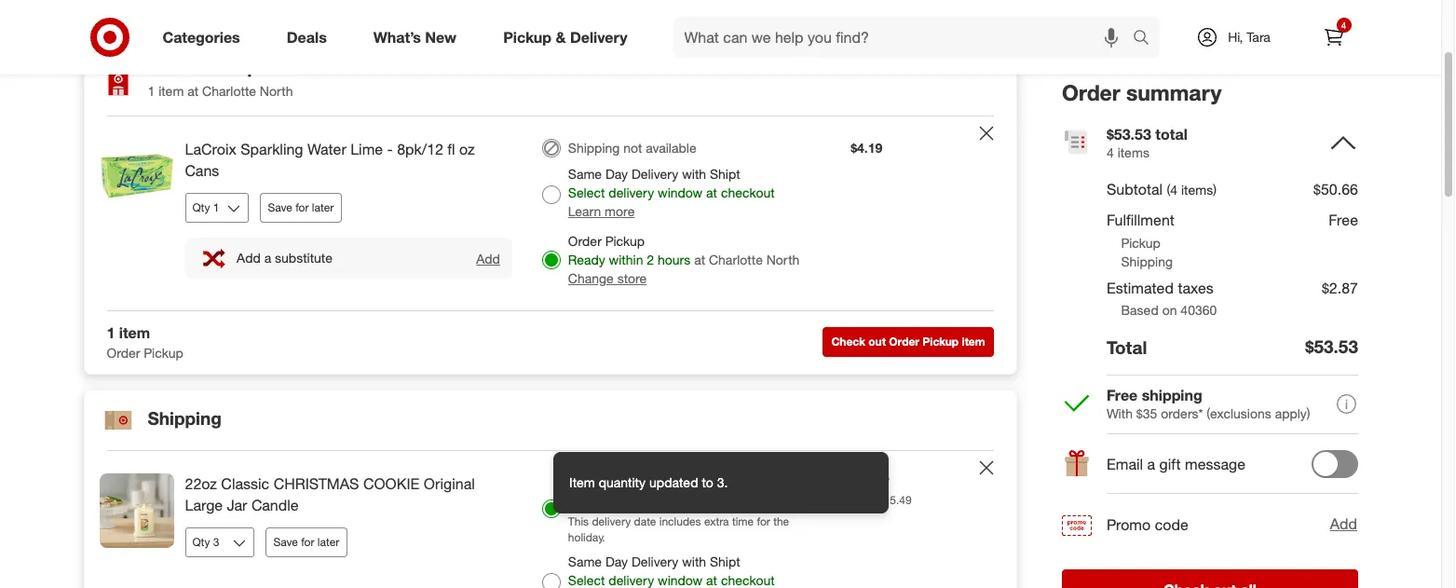 Task type: describe. For each thing, give the bounding box(es) containing it.
north inside order pickup ready within 2 hours at charlotte north change store
[[767, 252, 800, 268]]

save for later button for christmas
[[265, 527, 348, 557]]

change store button
[[568, 269, 647, 288]]

22oz classic christmas cookie original large jar candle link
[[185, 473, 512, 516]]

shipping for shipping not available
[[568, 140, 620, 156]]

$50.66
[[1314, 180, 1358, 199]]

orders*
[[1161, 405, 1203, 421]]

1 item order pickup
[[107, 323, 183, 361]]

out
[[869, 335, 886, 349]]

fri,
[[621, 495, 639, 511]]

cart item ready to fulfill group containing lacroix sparkling water lime - 8pk/12 fl oz cans
[[84, 117, 1016, 310]]

for inside 2-day shipping get it by fri, nov 24 this delivery date includes extra time for the holiday.
[[757, 514, 771, 528]]

same for 22oz classic christmas cookie original large jar candle
[[568, 554, 602, 569]]

check out order pickup item button
[[823, 328, 994, 357]]

lime
[[351, 140, 383, 159]]

original
[[424, 474, 475, 493]]

&
[[556, 28, 566, 46]]

shipping for shipping
[[148, 407, 222, 429]]

fl
[[448, 140, 455, 159]]

order inside button
[[889, 335, 920, 349]]

pickup & delivery link
[[488, 17, 651, 58]]

later for christmas
[[318, 535, 340, 548]]

pickup & delivery
[[503, 28, 628, 46]]

gift
[[1159, 455, 1181, 474]]

total
[[1107, 336, 1147, 357]]

order summary
[[1062, 79, 1222, 105]]

day
[[581, 474, 602, 490]]

$15.49
[[878, 493, 912, 507]]

day for 22oz classic christmas cookie original large jar candle
[[606, 554, 628, 569]]

email
[[1107, 455, 1143, 474]]

(exclusions
[[1207, 405, 1271, 421]]

apply)
[[1275, 405, 1310, 421]]

8pk/12
[[397, 140, 444, 159]]

shipt for lacroix sparkling water lime - 8pk/12 fl oz cans
[[710, 166, 741, 182]]

store
[[618, 270, 647, 286]]

items)
[[1181, 182, 1217, 198]]

pickup inside pickup shipping
[[1122, 235, 1161, 250]]

each
[[851, 493, 875, 507]]

at inside order pickup ready within 2 hours at charlotte north change store
[[694, 252, 706, 268]]

lacroix sparkling water lime - 8pk/12 fl oz cans image
[[99, 139, 174, 214]]

it
[[593, 495, 600, 511]]

save for sparkling
[[268, 200, 292, 214]]

nov
[[642, 495, 666, 511]]

subtotal (4 items)
[[1107, 180, 1217, 199]]

message
[[1185, 455, 1246, 474]]

add for bottommost add button
[[1330, 515, 1357, 533]]

fulfillment
[[1107, 210, 1175, 229]]

delivery for 22oz classic christmas cookie original large jar candle
[[609, 572, 654, 588]]

2-
[[568, 474, 581, 490]]

4 inside $53.53 total 4 items
[[1107, 144, 1114, 160]]

0 vertical spatial add button
[[475, 249, 501, 267]]

window for 22oz classic christmas cookie original large jar candle
[[658, 572, 703, 588]]

categories
[[163, 28, 240, 46]]

delivery inside 2-day shipping get it by fri, nov 24 this delivery date includes extra time for the holiday.
[[592, 514, 631, 528]]

free for free
[[1329, 210, 1358, 229]]

code
[[1155, 515, 1189, 534]]

new
[[425, 28, 457, 46]]

shipping inside 2-day shipping get it by fri, nov 24 this delivery date includes extra time for the holiday.
[[605, 474, 655, 490]]

tara
[[1247, 29, 1271, 45]]

order inside 1 item order pickup
[[107, 345, 140, 361]]

items
[[1118, 144, 1149, 160]]

what's new
[[373, 28, 457, 46]]

$53.53 total 4 items
[[1107, 125, 1188, 160]]

order pickup 1 item at charlotte north
[[148, 56, 293, 99]]

order for order summary
[[1062, 79, 1120, 105]]

same day delivery with shipt select delivery window at checkout learn more
[[568, 166, 775, 219]]

with for lacroix sparkling water lime - 8pk/12 fl oz cans
[[682, 166, 707, 182]]

save for classic
[[274, 535, 298, 548]]

same for lacroix sparkling water lime - 8pk/12 fl oz cans
[[568, 166, 602, 182]]

categories link
[[147, 17, 263, 58]]

save for later button for water
[[260, 193, 342, 223]]

check out order pickup item
[[832, 335, 986, 349]]

lacroix
[[185, 140, 236, 159]]

hours
[[658, 252, 691, 268]]

email a gift message
[[1107, 455, 1246, 474]]

(4
[[1167, 182, 1178, 198]]

more
[[605, 203, 635, 219]]

hi,
[[1228, 29, 1244, 45]]

includes
[[660, 514, 701, 528]]

for for -
[[296, 200, 309, 214]]

subtotal
[[1107, 180, 1163, 199]]

lacroix sparkling water lime - 8pk/12 fl oz cans
[[185, 140, 475, 180]]

item inside 1 item order pickup
[[119, 323, 150, 342]]

with
[[1107, 405, 1133, 421]]

learn more button
[[568, 202, 635, 221]]

classic
[[221, 474, 270, 493]]

checkout for lacroix sparkling water lime - 8pk/12 fl oz cans
[[721, 185, 775, 200]]

taxes
[[1178, 278, 1214, 297]]

select for 22oz classic christmas cookie original large jar candle
[[568, 572, 605, 588]]

40360
[[1181, 302, 1217, 318]]

to
[[702, 474, 713, 490]]

2-day shipping get it by fri, nov 24 this delivery date includes extra time for the holiday.
[[568, 474, 790, 544]]

pickup inside button
[[923, 335, 959, 349]]

extra
[[704, 514, 729, 528]]

22oz classic christmas cookie original large jar candle image
[[99, 473, 174, 548]]

3.
[[717, 474, 728, 490]]

delivery for lacroix sparkling water lime - 8pk/12 fl oz cans
[[609, 185, 654, 200]]

lacroix sparkling water lime - 8pk/12 fl oz cans link
[[185, 139, 512, 182]]

hi, tara
[[1228, 29, 1271, 45]]

$53.53 for $53.53 total 4 items
[[1107, 125, 1151, 143]]

summary
[[1126, 79, 1222, 105]]



Task type: locate. For each thing, give the bounding box(es) containing it.
this
[[568, 514, 589, 528]]

pickup inside 1 item order pickup
[[144, 345, 183, 361]]

same up "learn"
[[568, 166, 602, 182]]

4 link
[[1314, 17, 1355, 58]]

0 vertical spatial shipt
[[710, 166, 741, 182]]

at
[[188, 83, 199, 99], [706, 185, 718, 200], [694, 252, 706, 268], [706, 572, 718, 588]]

check
[[832, 335, 866, 349]]

None radio
[[542, 573, 561, 588]]

free inside free shipping with $35 orders* (exclusions apply)
[[1107, 386, 1138, 404]]

0 vertical spatial save
[[268, 200, 292, 214]]

pickup
[[503, 28, 552, 46], [201, 56, 258, 78], [605, 233, 645, 249], [1122, 235, 1161, 250], [923, 335, 959, 349], [144, 345, 183, 361]]

sparkling
[[241, 140, 303, 159]]

save for later down candle
[[274, 535, 340, 548]]

for
[[296, 200, 309, 214], [757, 514, 771, 528], [301, 535, 315, 548]]

water
[[308, 140, 346, 159]]

day inside same day delivery with shipt select delivery window at checkout learn more
[[606, 166, 628, 182]]

save for later up substitute at the top of page
[[268, 200, 334, 214]]

deals
[[287, 28, 327, 46]]

item inside button
[[962, 335, 986, 349]]

1 vertical spatial shipt
[[710, 554, 741, 569]]

select down holiday. at the bottom left
[[568, 572, 605, 588]]

2 select from the top
[[568, 572, 605, 588]]

delivery for 22oz classic christmas cookie original large jar candle
[[632, 554, 679, 569]]

charlotte right hours
[[709, 252, 763, 268]]

shipping
[[568, 140, 620, 156], [1122, 253, 1173, 269], [148, 407, 222, 429]]

1 checkout from the top
[[721, 185, 775, 200]]

1 vertical spatial free
[[1107, 386, 1138, 404]]

0 vertical spatial day
[[606, 166, 628, 182]]

total
[[1155, 125, 1188, 143]]

0 vertical spatial save for later
[[268, 200, 334, 214]]

jar
[[227, 496, 247, 514]]

2 vertical spatial for
[[301, 535, 315, 548]]

0 vertical spatial checkout
[[721, 185, 775, 200]]

quantity
[[598, 474, 645, 490]]

1 horizontal spatial free
[[1329, 210, 1358, 229]]

later for water
[[312, 200, 334, 214]]

estimated taxes
[[1107, 278, 1214, 297]]

select up "learn"
[[568, 185, 605, 200]]

shipping inside cart item ready to fulfill group
[[568, 140, 620, 156]]

a inside group
[[264, 250, 271, 266]]

delivery down available
[[632, 166, 679, 182]]

$2.87
[[1322, 278, 1358, 297]]

delivery right "&" at the top of the page
[[570, 28, 628, 46]]

delivery inside same day delivery with shipt select delivery window at checkout learn more
[[609, 185, 654, 200]]

$53.53 down $2.87
[[1305, 336, 1358, 357]]

0 vertical spatial cart item ready to fulfill group
[[84, 117, 1016, 310]]

get
[[568, 495, 590, 511]]

1 vertical spatial delivery
[[632, 166, 679, 182]]

-
[[387, 140, 393, 159]]

shipping up estimated
[[1122, 253, 1173, 269]]

2 shipt from the top
[[710, 554, 741, 569]]

0 vertical spatial later
[[312, 200, 334, 214]]

save for later button up substitute at the top of page
[[260, 193, 342, 223]]

1 vertical spatial 4
[[1107, 144, 1114, 160]]

1 vertical spatial delivery
[[592, 514, 631, 528]]

a
[[264, 250, 271, 266], [1147, 455, 1155, 474]]

by
[[604, 495, 618, 511]]

with for 22oz classic christmas cookie original large jar candle
[[682, 554, 707, 569]]

2 vertical spatial delivery
[[609, 572, 654, 588]]

2 horizontal spatial item
[[962, 335, 986, 349]]

2 cart item ready to fulfill group from the top
[[84, 451, 1016, 588]]

at inside the order pickup 1 item at charlotte north
[[188, 83, 199, 99]]

1 horizontal spatial shipping
[[568, 140, 620, 156]]

cans
[[185, 161, 219, 180]]

deals link
[[271, 17, 350, 58]]

checkout for 22oz classic christmas cookie original large jar candle
[[721, 572, 775, 588]]

2 vertical spatial delivery
[[632, 554, 679, 569]]

1 horizontal spatial north
[[767, 252, 800, 268]]

0 horizontal spatial shipping
[[148, 407, 222, 429]]

with inside same day delivery with shipt select delivery window at checkout learn more
[[682, 166, 707, 182]]

1 vertical spatial for
[[757, 514, 771, 528]]

ready
[[568, 252, 605, 268]]

$46.47
[[851, 474, 890, 490]]

shipt
[[710, 166, 741, 182], [710, 554, 741, 569]]

1 vertical spatial same
[[568, 554, 602, 569]]

order pickup ready within 2 hours at charlotte north change store
[[568, 233, 800, 286]]

charlotte inside the order pickup 1 item at charlotte north
[[202, 83, 256, 99]]

4
[[1342, 20, 1347, 31], [1107, 144, 1114, 160]]

north inside the order pickup 1 item at charlotte north
[[260, 83, 293, 99]]

0 horizontal spatial free
[[1107, 386, 1138, 404]]

add for add button to the top
[[476, 250, 500, 266]]

save for later for water
[[268, 200, 334, 214]]

select inside same day delivery with shipt select delivery window at checkout
[[568, 572, 605, 588]]

change
[[568, 270, 614, 286]]

checkout up order pickup ready within 2 hours at charlotte north change store
[[721, 185, 775, 200]]

0 vertical spatial shipping
[[568, 140, 620, 156]]

charlotte down categories link
[[202, 83, 256, 99]]

free for free shipping with $35 orders* (exclusions apply)
[[1107, 386, 1138, 404]]

promo code
[[1107, 515, 1189, 534]]

1 horizontal spatial charlotte
[[709, 252, 763, 268]]

shipping left not
[[568, 140, 620, 156]]

order inside order pickup ready within 2 hours at charlotte north change store
[[568, 233, 602, 249]]

for up substitute at the top of page
[[296, 200, 309, 214]]

for for original
[[301, 535, 315, 548]]

cart item ready to fulfill group
[[84, 117, 1016, 310], [84, 451, 1016, 588]]

$53.53 for $53.53
[[1305, 336, 1358, 357]]

window for lacroix sparkling water lime - 8pk/12 fl oz cans
[[658, 185, 703, 200]]

1 horizontal spatial 4
[[1342, 20, 1347, 31]]

for left the
[[757, 514, 771, 528]]

day inside same day delivery with shipt select delivery window at checkout
[[606, 554, 628, 569]]

window inside same day delivery with shipt select delivery window at checkout
[[658, 572, 703, 588]]

0 vertical spatial window
[[658, 185, 703, 200]]

checkout down time
[[721, 572, 775, 588]]

0 horizontal spatial item
[[119, 323, 150, 342]]

0 vertical spatial $53.53
[[1107, 125, 1151, 143]]

$53.53 up "items"
[[1107, 125, 1151, 143]]

on
[[1163, 302, 1177, 318]]

cart item ready to fulfill group containing 22oz classic christmas cookie original large jar candle
[[84, 451, 1016, 588]]

0 horizontal spatial shipping
[[605, 474, 655, 490]]

delivery for lacroix sparkling water lime - 8pk/12 fl oz cans
[[632, 166, 679, 182]]

updated
[[649, 474, 698, 490]]

0 vertical spatial 1
[[148, 83, 155, 99]]

same inside same day delivery with shipt select delivery window at checkout
[[568, 554, 602, 569]]

$35
[[1136, 405, 1157, 421]]

charlotte inside order pickup ready within 2 hours at charlotte north change store
[[709, 252, 763, 268]]

1 vertical spatial later
[[318, 535, 340, 548]]

save for later button down candle
[[265, 527, 348, 557]]

select inside same day delivery with shipt select delivery window at checkout learn more
[[568, 185, 605, 200]]

None radio
[[542, 139, 561, 158], [542, 186, 561, 204], [542, 500, 561, 519], [542, 139, 561, 158], [542, 186, 561, 204], [542, 500, 561, 519]]

item
[[569, 474, 595, 490]]

1 horizontal spatial a
[[1147, 455, 1155, 474]]

at down the categories
[[188, 83, 199, 99]]

0 horizontal spatial add button
[[475, 249, 501, 267]]

0 vertical spatial delivery
[[570, 28, 628, 46]]

1 cart item ready to fulfill group from the top
[[84, 117, 1016, 310]]

1 inside 1 item order pickup
[[107, 323, 115, 342]]

order inside the order pickup 1 item at charlotte north
[[148, 56, 196, 78]]

0 horizontal spatial charlotte
[[202, 83, 256, 99]]

later down 22oz classic christmas cookie original large jar candle at the left of the page
[[318, 535, 340, 548]]

delivery
[[570, 28, 628, 46], [632, 166, 679, 182], [632, 554, 679, 569]]

0 vertical spatial 4
[[1342, 20, 1347, 31]]

delivery down date
[[632, 554, 679, 569]]

2 with from the top
[[682, 554, 707, 569]]

delivery inside same day delivery with shipt select delivery window at checkout
[[632, 554, 679, 569]]

north
[[260, 83, 293, 99], [767, 252, 800, 268]]

1 horizontal spatial add button
[[1329, 513, 1358, 536]]

shipping up orders*
[[1142, 386, 1202, 404]]

2 day from the top
[[606, 554, 628, 569]]

time
[[732, 514, 754, 528]]

Store pickup radio
[[542, 251, 561, 269]]

1 vertical spatial window
[[658, 572, 703, 588]]

day down by
[[606, 554, 628, 569]]

a for gift
[[1147, 455, 1155, 474]]

at down extra
[[706, 572, 718, 588]]

shipping inside free shipping with $35 orders* (exclusions apply)
[[1142, 386, 1202, 404]]

shipt inside same day delivery with shipt select delivery window at checkout
[[710, 554, 741, 569]]

1 horizontal spatial item
[[159, 83, 184, 99]]

day for lacroix sparkling water lime - 8pk/12 fl oz cans
[[606, 166, 628, 182]]

0 horizontal spatial 4
[[1107, 144, 1114, 160]]

order for order pickup ready within 2 hours at charlotte north change store
[[568, 233, 602, 249]]

22oz classic christmas cookie original large jar candle
[[185, 474, 475, 514]]

$4.19
[[851, 140, 883, 156]]

$53.53 inside $53.53 total 4 items
[[1107, 125, 1151, 143]]

1 horizontal spatial shipping
[[1142, 386, 1202, 404]]

add button
[[475, 249, 501, 267], [1329, 513, 1358, 536]]

1 vertical spatial day
[[606, 554, 628, 569]]

at right hours
[[694, 252, 706, 268]]

2
[[647, 252, 654, 268]]

1 vertical spatial select
[[568, 572, 605, 588]]

4 left "items"
[[1107, 144, 1114, 160]]

same
[[568, 166, 602, 182], [568, 554, 602, 569]]

4 right "tara"
[[1342, 20, 1347, 31]]

0 vertical spatial save for later button
[[260, 193, 342, 223]]

a left substitute at the top of page
[[264, 250, 271, 266]]

1 inside the order pickup 1 item at charlotte north
[[148, 83, 155, 99]]

0 vertical spatial delivery
[[609, 185, 654, 200]]

0 horizontal spatial add
[[237, 250, 261, 266]]

1 horizontal spatial 1
[[148, 83, 155, 99]]

1 vertical spatial north
[[767, 252, 800, 268]]

0 horizontal spatial 1
[[107, 323, 115, 342]]

save
[[268, 200, 292, 214], [274, 535, 298, 548]]

1 horizontal spatial add
[[476, 250, 500, 266]]

1 vertical spatial charlotte
[[709, 252, 763, 268]]

0 vertical spatial a
[[264, 250, 271, 266]]

1 vertical spatial with
[[682, 554, 707, 569]]

not
[[624, 140, 643, 156]]

add
[[237, 250, 261, 266], [476, 250, 500, 266], [1330, 515, 1357, 533]]

window down available
[[658, 185, 703, 200]]

1 shipt from the top
[[710, 166, 741, 182]]

with down available
[[682, 166, 707, 182]]

1 select from the top
[[568, 185, 605, 200]]

$46.47 each $15.49
[[851, 474, 912, 507]]

1 vertical spatial cart item ready to fulfill group
[[84, 451, 1016, 588]]

What can we help you find? suggestions appear below search field
[[673, 17, 1137, 58]]

1 vertical spatial $53.53
[[1305, 336, 1358, 357]]

0 vertical spatial north
[[260, 83, 293, 99]]

1 day from the top
[[606, 166, 628, 182]]

1 vertical spatial a
[[1147, 455, 1155, 474]]

same inside same day delivery with shipt select delivery window at checkout learn more
[[568, 166, 602, 182]]

search
[[1124, 29, 1169, 48]]

with down includes
[[682, 554, 707, 569]]

free up with in the bottom right of the page
[[1107, 386, 1138, 404]]

at inside same day delivery with shipt select delivery window at checkout learn more
[[706, 185, 718, 200]]

1 horizontal spatial $53.53
[[1305, 336, 1358, 357]]

later down lacroix sparkling water lime - 8pk/12 fl oz cans
[[312, 200, 334, 214]]

within
[[609, 252, 643, 268]]

0 vertical spatial free
[[1329, 210, 1358, 229]]

shipping up fri,
[[605, 474, 655, 490]]

1 vertical spatial checkout
[[721, 572, 775, 588]]

shipping up 22oz
[[148, 407, 222, 429]]

cookie
[[363, 474, 420, 493]]

1 vertical spatial save for later button
[[265, 527, 348, 557]]

with inside same day delivery with shipt select delivery window at checkout
[[682, 554, 707, 569]]

add for add a substitute
[[237, 250, 261, 266]]

0 vertical spatial for
[[296, 200, 309, 214]]

2 vertical spatial shipping
[[148, 407, 222, 429]]

1 vertical spatial shipping
[[1122, 253, 1173, 269]]

for down 22oz classic christmas cookie original large jar candle at the left of the page
[[301, 535, 315, 548]]

select for lacroix sparkling water lime - 8pk/12 fl oz cans
[[568, 185, 605, 200]]

checkout inside same day delivery with shipt select delivery window at checkout learn more
[[721, 185, 775, 200]]

pickup inside the order pickup 1 item at charlotte north
[[201, 56, 258, 78]]

order for order pickup 1 item at charlotte north
[[148, 56, 196, 78]]

learn
[[568, 203, 601, 219]]

free down $50.66
[[1329, 210, 1358, 229]]

delivery inside same day delivery with shipt select delivery window at checkout learn more
[[632, 166, 679, 182]]

based
[[1122, 302, 1159, 318]]

0 vertical spatial select
[[568, 185, 605, 200]]

0 horizontal spatial north
[[260, 83, 293, 99]]

based on 40360
[[1122, 302, 1217, 318]]

delivery inside same day delivery with shipt select delivery window at checkout
[[609, 572, 654, 588]]

1 window from the top
[[658, 185, 703, 200]]

date
[[634, 514, 656, 528]]

later
[[312, 200, 334, 214], [318, 535, 340, 548]]

delivery up the more
[[609, 185, 654, 200]]

save for later button
[[260, 193, 342, 223], [265, 527, 348, 557]]

pickup shipping
[[1122, 235, 1173, 269]]

0 vertical spatial shipping
[[1142, 386, 1202, 404]]

delivery down date
[[609, 572, 654, 588]]

1 vertical spatial save for later
[[274, 535, 340, 548]]

2 checkout from the top
[[721, 572, 775, 588]]

a left gift
[[1147, 455, 1155, 474]]

0 vertical spatial same
[[568, 166, 602, 182]]

2 horizontal spatial add
[[1330, 515, 1357, 533]]

holiday.
[[568, 530, 605, 544]]

at inside same day delivery with shipt select delivery window at checkout
[[706, 572, 718, 588]]

1 same from the top
[[568, 166, 602, 182]]

window down includes
[[658, 572, 703, 588]]

a for substitute
[[264, 250, 271, 266]]

christmas
[[274, 474, 359, 493]]

1 vertical spatial 1
[[107, 323, 115, 342]]

checkout inside same day delivery with shipt select delivery window at checkout
[[721, 572, 775, 588]]

save down candle
[[274, 535, 298, 548]]

available
[[646, 140, 697, 156]]

window inside same day delivery with shipt select delivery window at checkout learn more
[[658, 185, 703, 200]]

item inside the order pickup 1 item at charlotte north
[[159, 83, 184, 99]]

shipt inside same day delivery with shipt select delivery window at checkout learn more
[[710, 166, 741, 182]]

at up order pickup ready within 2 hours at charlotte north change store
[[706, 185, 718, 200]]

what's new link
[[358, 17, 480, 58]]

1
[[148, 83, 155, 99], [107, 323, 115, 342]]

0 vertical spatial charlotte
[[202, 83, 256, 99]]

1 vertical spatial shipping
[[605, 474, 655, 490]]

1 vertical spatial add button
[[1329, 513, 1358, 536]]

shipping not available
[[568, 140, 697, 156]]

0 horizontal spatial $53.53
[[1107, 125, 1151, 143]]

2 horizontal spatial shipping
[[1122, 253, 1173, 269]]

delivery down by
[[592, 514, 631, 528]]

checkout
[[721, 185, 775, 200], [721, 572, 775, 588]]

0 horizontal spatial a
[[264, 250, 271, 266]]

same down holiday. at the bottom left
[[568, 554, 602, 569]]

window
[[658, 185, 703, 200], [658, 572, 703, 588]]

candle
[[252, 496, 299, 514]]

save up 'add a substitute'
[[268, 200, 292, 214]]

what's
[[373, 28, 421, 46]]

2 same from the top
[[568, 554, 602, 569]]

item quantity updated to 3.
[[569, 474, 728, 490]]

1 vertical spatial save
[[274, 535, 298, 548]]

the
[[774, 514, 790, 528]]

pickup inside order pickup ready within 2 hours at charlotte north change store
[[605, 233, 645, 249]]

save for later for christmas
[[274, 535, 340, 548]]

substitute
[[275, 250, 333, 266]]

1 with from the top
[[682, 166, 707, 182]]

0 vertical spatial with
[[682, 166, 707, 182]]

day down 'shipping not available' at the left of the page
[[606, 166, 628, 182]]

same day delivery with shipt select delivery window at checkout
[[568, 554, 775, 588]]

shipt for 22oz classic christmas cookie original large jar candle
[[710, 554, 741, 569]]

2 window from the top
[[658, 572, 703, 588]]



Task type: vqa. For each thing, say whether or not it's contained in the screenshot.
Free shipping * * Exclusions Apply. Not available in stores related to $17.99
no



